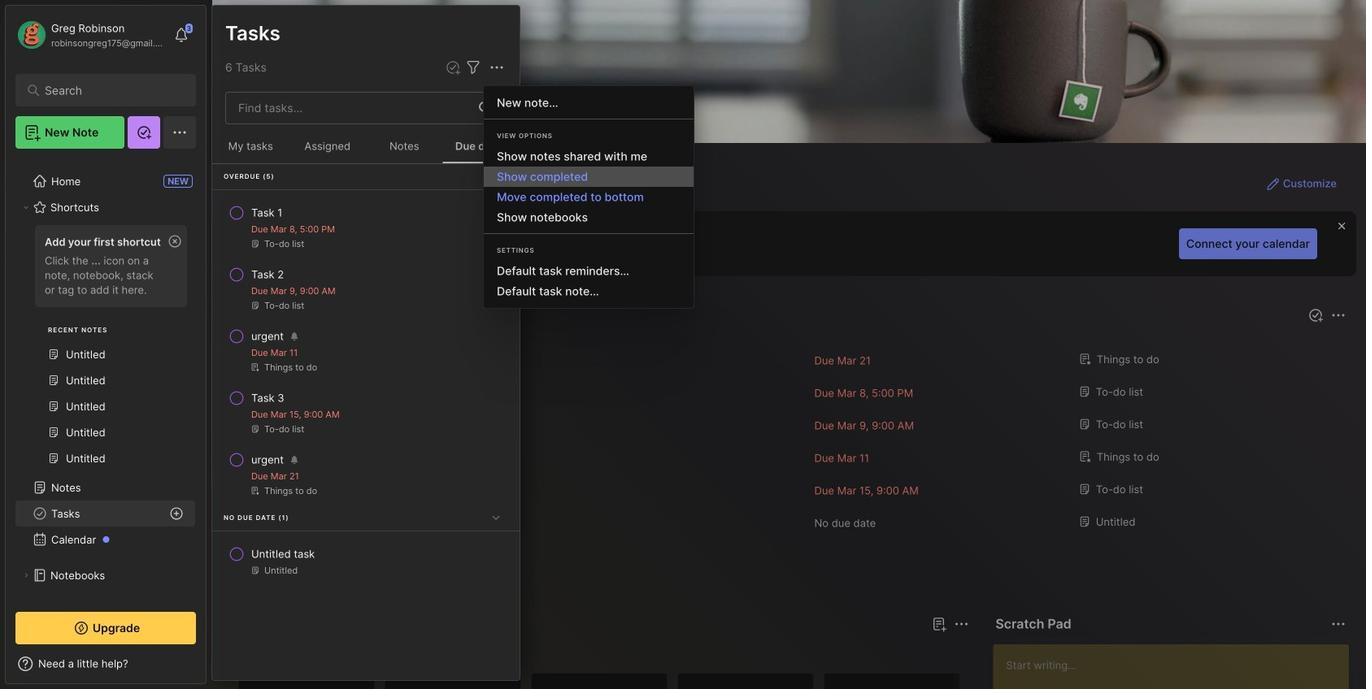 Task type: locate. For each thing, give the bounding box(es) containing it.
task 1 0 cell
[[251, 205, 282, 221]]

task 3 3 cell
[[251, 390, 284, 407]]

1 vertical spatial dropdown list menu
[[484, 261, 694, 302]]

untitled task 0 cell
[[251, 546, 315, 563]]

More actions and view options field
[[483, 58, 507, 77]]

menu item
[[484, 167, 694, 187]]

3 row from the top
[[219, 322, 513, 381]]

tree
[[6, 159, 206, 677]]

Start writing… text field
[[1006, 645, 1348, 690]]

urgent 2 cell
[[251, 328, 284, 345]]

6 row from the top
[[219, 540, 513, 584]]

0 vertical spatial new task image
[[445, 59, 461, 76]]

none search field inside main element
[[45, 80, 174, 100]]

tree inside main element
[[6, 159, 206, 677]]

collapse 05_nodate image
[[488, 510, 504, 526]]

tab
[[296, 644, 362, 664]]

row group
[[212, 164, 520, 598], [238, 345, 1350, 540], [238, 673, 1366, 690]]

1 row from the top
[[219, 198, 513, 257]]

group
[[15, 220, 195, 481]]

0 vertical spatial dropdown list menu
[[484, 147, 694, 228]]

None search field
[[45, 80, 174, 100]]

Search text field
[[45, 83, 174, 98]]

dropdown list menu
[[484, 147, 694, 228], [484, 261, 694, 302]]

new task image
[[445, 59, 461, 76], [1307, 307, 1324, 324]]

row
[[219, 198, 513, 257], [219, 260, 513, 319], [219, 322, 513, 381], [219, 384, 513, 442], [219, 446, 513, 504], [219, 540, 513, 584]]

WHAT'S NEW field
[[6, 651, 206, 677]]

2 dropdown list menu from the top
[[484, 261, 694, 302]]

filter tasks image
[[463, 58, 483, 77]]

1 horizontal spatial new task image
[[1307, 307, 1324, 324]]

more actions and view options image
[[487, 58, 507, 77]]

urgent 4 cell
[[251, 452, 284, 468]]



Task type: describe. For each thing, give the bounding box(es) containing it.
5 row from the top
[[219, 446, 513, 504]]

4 row from the top
[[219, 384, 513, 442]]

Filter tasks field
[[463, 58, 483, 77]]

click to collapse image
[[205, 659, 218, 679]]

2 row from the top
[[219, 260, 513, 319]]

task 2 1 cell
[[251, 267, 284, 283]]

1 vertical spatial new task image
[[1307, 307, 1324, 324]]

main element
[[0, 0, 211, 690]]

0 horizontal spatial new task image
[[445, 59, 461, 76]]

group inside main element
[[15, 220, 195, 481]]

expand notebooks image
[[21, 571, 31, 581]]

Find tasks… text field
[[228, 95, 469, 122]]

collapse 00_overdue image
[[488, 168, 504, 184]]

1 dropdown list menu from the top
[[484, 147, 694, 228]]

Account field
[[15, 19, 166, 51]]



Task type: vqa. For each thing, say whether or not it's contained in the screenshot.
'Email'
no



